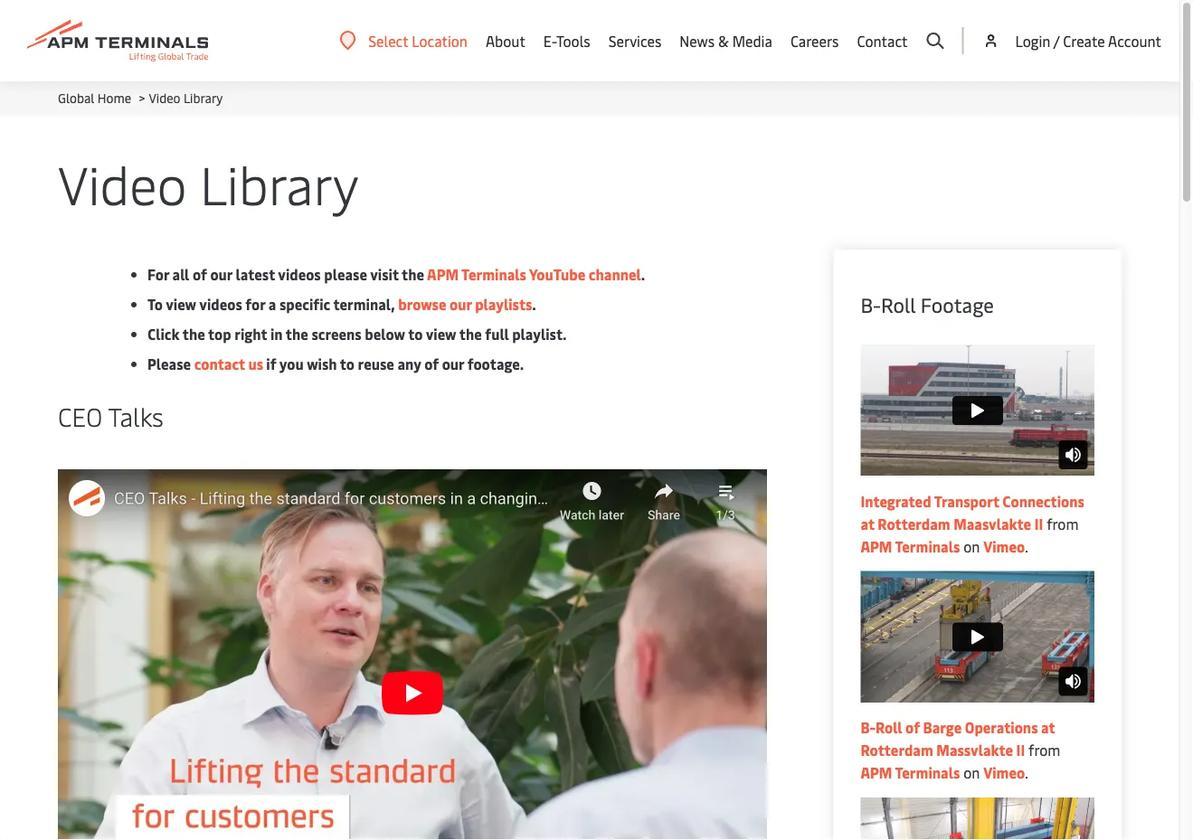 Task type: locate. For each thing, give the bounding box(es) containing it.
on down massvlakte
[[964, 763, 980, 782]]

ii down operations
[[1016, 740, 1025, 760]]

footage
[[921, 291, 994, 318]]

1 vertical spatial roll
[[876, 718, 902, 737]]

from for b-roll of barge operations at rotterdam massvlakte ii
[[1029, 740, 1060, 760]]

from apm terminals on vimeo . for operations
[[861, 740, 1060, 782]]

video down home
[[58, 147, 187, 218]]

to
[[408, 324, 423, 344], [340, 354, 355, 374]]

1 horizontal spatial of
[[424, 354, 439, 374]]

create
[[1063, 31, 1105, 50]]

roll
[[881, 291, 916, 318], [876, 718, 902, 737]]

video right '>'
[[149, 89, 180, 106]]

view down 'browse'
[[426, 324, 456, 344]]

1 vimeo from the top
[[983, 536, 1025, 556]]

0 horizontal spatial to
[[340, 354, 355, 374]]

the left top
[[183, 324, 205, 344]]

apm up 'browse'
[[427, 265, 459, 284]]

vimeo link
[[983, 536, 1025, 556], [983, 763, 1025, 782]]

2 vertical spatial terminals
[[895, 763, 960, 782]]

1 from apm terminals on vimeo . from the top
[[861, 514, 1079, 556]]

1 vertical spatial of
[[424, 354, 439, 374]]

contact button
[[857, 0, 908, 81]]

contact us link
[[194, 354, 263, 374]]

2 b- from the top
[[861, 718, 876, 737]]

0 vertical spatial apm terminals link
[[861, 536, 960, 556]]

video
[[149, 89, 180, 106], [58, 147, 187, 218]]

2 vertical spatial apm
[[861, 763, 892, 782]]

0 vertical spatial at
[[861, 514, 874, 533]]

0 horizontal spatial of
[[193, 265, 207, 284]]

ii down the connections
[[1035, 514, 1043, 533]]

rotterdam inside integrated transport connections at rotterdam maasvlakte ii
[[878, 514, 950, 533]]

of right any
[[424, 354, 439, 374]]

1 vertical spatial terminals
[[895, 536, 960, 556]]

roll for footage
[[881, 291, 916, 318]]

apm down 'b-roll of barge operations at rotterdam massvlakte ii' link
[[861, 763, 892, 782]]

connections
[[1002, 491, 1084, 511]]

rotterdam
[[878, 514, 950, 533], [861, 740, 933, 760]]

on for rotterdam
[[964, 536, 980, 556]]

from for integrated transport connections at rotterdam maasvlakte ii
[[1047, 514, 1079, 533]]

0 vertical spatial of
[[193, 265, 207, 284]]

all
[[172, 265, 189, 284]]

2 on from the top
[[964, 763, 980, 782]]

apm for integrated
[[861, 536, 892, 556]]

2 vertical spatial our
[[442, 354, 464, 374]]

1 vimeo link from the top
[[983, 536, 1025, 556]]

0 horizontal spatial at
[[861, 514, 874, 533]]

2 apm terminals link from the top
[[861, 763, 960, 782]]

1 vertical spatial b-
[[861, 718, 876, 737]]

rotterdam inside b-roll of barge operations at rotterdam massvlakte ii
[[861, 740, 933, 760]]

0 vertical spatial vimeo link
[[983, 536, 1025, 556]]

please contact us if you wish to reuse any of our footage.
[[147, 354, 524, 374]]

from apm terminals on vimeo . for rotterdam
[[861, 514, 1079, 556]]

terminals down b-roll of barge operations at rotterdam massvlakte ii
[[895, 763, 960, 782]]

select location
[[368, 31, 468, 50]]

1 vertical spatial apm
[[861, 536, 892, 556]]

location
[[412, 31, 468, 50]]

1 horizontal spatial view
[[426, 324, 456, 344]]

vimeo for maasvlakte
[[983, 536, 1025, 556]]

of right all
[[193, 265, 207, 284]]

library
[[184, 89, 223, 106], [200, 147, 359, 218]]

2 vimeo link from the top
[[983, 763, 1025, 782]]

of left "barge"
[[905, 718, 920, 737]]

1 vertical spatial rotterdam
[[861, 740, 933, 760]]

in
[[270, 324, 283, 344]]

vimeo link for at
[[983, 763, 1025, 782]]

you
[[279, 354, 304, 374]]

home
[[97, 89, 131, 106]]

apm down integrated at the bottom of page
[[861, 536, 892, 556]]

contact
[[857, 31, 908, 50]]

view
[[166, 294, 196, 314], [426, 324, 456, 344]]

the
[[402, 265, 424, 284], [183, 324, 205, 344], [286, 324, 308, 344], [459, 324, 482, 344]]

our left footage.
[[442, 354, 464, 374]]

1 horizontal spatial videos
[[278, 265, 321, 284]]

videos up top
[[199, 294, 242, 314]]

the left full
[[459, 324, 482, 344]]

terminals down integrated at the bottom of page
[[895, 536, 960, 556]]

rotterdam down integrated at the bottom of page
[[878, 514, 950, 533]]

on down maasvlakte
[[964, 536, 980, 556]]

2 horizontal spatial of
[[905, 718, 920, 737]]

0 vertical spatial from apm terminals on vimeo .
[[861, 514, 1079, 556]]

0 vertical spatial from
[[1047, 514, 1079, 533]]

videos up specific
[[278, 265, 321, 284]]

terminal,
[[333, 294, 395, 314]]

0 vertical spatial rotterdam
[[878, 514, 950, 533]]

1 vertical spatial vimeo link
[[983, 763, 1025, 782]]

b- inside b-roll of barge operations at rotterdam massvlakte ii
[[861, 718, 876, 737]]

click
[[147, 324, 180, 344]]

login / create account link
[[982, 0, 1161, 81]]

maasvlakte
[[954, 514, 1031, 533]]

vimeo link down massvlakte
[[983, 763, 1025, 782]]

login
[[1015, 31, 1051, 50]]

from down operations
[[1029, 740, 1060, 760]]

wish
[[307, 354, 337, 374]]

video library
[[58, 147, 359, 218]]

footage.
[[467, 354, 524, 374]]

vimeo down maasvlakte
[[983, 536, 1025, 556]]

to
[[147, 294, 163, 314]]

1 vertical spatial ii
[[1016, 740, 1025, 760]]

2 vimeo from the top
[[983, 763, 1025, 782]]

of inside b-roll of barge operations at rotterdam massvlakte ii
[[905, 718, 920, 737]]

1 horizontal spatial to
[[408, 324, 423, 344]]

select
[[368, 31, 408, 50]]

vimeo link down maasvlakte
[[983, 536, 1025, 556]]

1 vertical spatial from
[[1029, 740, 1060, 760]]

at inside b-roll of barge operations at rotterdam massvlakte ii
[[1041, 718, 1055, 737]]

1 vertical spatial on
[[964, 763, 980, 782]]

browse
[[398, 294, 446, 314]]

terminals up playlists
[[461, 265, 526, 284]]

vimeo down massvlakte
[[983, 763, 1025, 782]]

1 horizontal spatial at
[[1041, 718, 1055, 737]]

rotterdam down "barge"
[[861, 740, 933, 760]]

1 vertical spatial video
[[58, 147, 187, 218]]

1 vertical spatial at
[[1041, 718, 1055, 737]]

b- for b-roll footage
[[861, 291, 881, 318]]

apm terminals link
[[861, 536, 960, 556], [861, 763, 960, 782]]

operations
[[965, 718, 1038, 737]]

at right operations
[[1041, 718, 1055, 737]]

barge
[[923, 718, 962, 737]]

to view videos for a specific terminal, browse our playlists .
[[147, 294, 536, 314]]

1 vertical spatial from apm terminals on vimeo .
[[861, 740, 1060, 782]]

1 vertical spatial library
[[200, 147, 359, 218]]

0 vertical spatial view
[[166, 294, 196, 314]]

/
[[1054, 31, 1060, 50]]

to right wish
[[340, 354, 355, 374]]

apm terminals link down "barge"
[[861, 763, 960, 782]]

services
[[608, 31, 662, 50]]

if
[[266, 354, 276, 374]]

0 vertical spatial library
[[184, 89, 223, 106]]

0 vertical spatial our
[[210, 265, 232, 284]]

0 vertical spatial roll
[[881, 291, 916, 318]]

apm terminals link down integrated at the bottom of page
[[861, 536, 960, 556]]

apm terminals link for at
[[861, 536, 960, 556]]

0 vertical spatial on
[[964, 536, 980, 556]]

1 vertical spatial our
[[450, 294, 472, 314]]

vimeo
[[983, 536, 1025, 556], [983, 763, 1025, 782]]

roll inside b-roll of barge operations at rotterdam massvlakte ii
[[876, 718, 902, 737]]

1 apm terminals link from the top
[[861, 536, 960, 556]]

global home link
[[58, 89, 131, 106]]

ii
[[1035, 514, 1043, 533], [1016, 740, 1025, 760]]

roll left "barge"
[[876, 718, 902, 737]]

from apm terminals on vimeo . down "barge"
[[861, 740, 1060, 782]]

1 vertical spatial videos
[[199, 294, 242, 314]]

0 vertical spatial videos
[[278, 265, 321, 284]]

to right below
[[408, 324, 423, 344]]

playlist.
[[512, 324, 567, 344]]

our right 'browse'
[[450, 294, 472, 314]]

. down maasvlakte
[[1025, 536, 1028, 556]]

b-
[[861, 291, 881, 318], [861, 718, 876, 737]]

. right youtube
[[641, 265, 645, 284]]

e-tools button
[[544, 0, 590, 81]]

our
[[210, 265, 232, 284], [450, 294, 472, 314], [442, 354, 464, 374]]

1 vertical spatial vimeo
[[983, 763, 1025, 782]]

b- for b-roll of barge operations at rotterdam massvlakte ii
[[861, 718, 876, 737]]

1 vertical spatial apm terminals link
[[861, 763, 960, 782]]

0 horizontal spatial videos
[[199, 294, 242, 314]]

from down the connections
[[1047, 514, 1079, 533]]

on
[[964, 536, 980, 556], [964, 763, 980, 782]]

full
[[485, 324, 509, 344]]

careers button
[[790, 0, 839, 81]]

news & media
[[680, 31, 772, 50]]

view right to
[[166, 294, 196, 314]]

of
[[193, 265, 207, 284], [424, 354, 439, 374], [905, 718, 920, 737]]

apm
[[427, 265, 459, 284], [861, 536, 892, 556], [861, 763, 892, 782]]

from apm terminals on vimeo . down transport on the right bottom of page
[[861, 514, 1079, 556]]

select location button
[[339, 31, 468, 50]]

terminals
[[461, 265, 526, 284], [895, 536, 960, 556], [895, 763, 960, 782]]

0 vertical spatial vimeo
[[983, 536, 1025, 556]]

>
[[139, 89, 145, 106]]

at
[[861, 514, 874, 533], [1041, 718, 1055, 737]]

1 horizontal spatial ii
[[1035, 514, 1043, 533]]

ii inside integrated transport connections at rotterdam maasvlakte ii
[[1035, 514, 1043, 533]]

visit
[[370, 265, 399, 284]]

0 horizontal spatial ii
[[1016, 740, 1025, 760]]

1 b- from the top
[[861, 291, 881, 318]]

at down integrated at the bottom of page
[[861, 514, 874, 533]]

videos
[[278, 265, 321, 284], [199, 294, 242, 314]]

0 vertical spatial ii
[[1035, 514, 1043, 533]]

1 on from the top
[[964, 536, 980, 556]]

b- left "barge"
[[861, 718, 876, 737]]

integrated transport connections at rotterdam maasvlakte ii
[[861, 491, 1084, 533]]

b- left footage
[[861, 291, 881, 318]]

0 vertical spatial apm
[[427, 265, 459, 284]]

from
[[1047, 514, 1079, 533], [1029, 740, 1060, 760]]

ceo talks
[[58, 398, 164, 433]]

from apm terminals on vimeo .
[[861, 514, 1079, 556], [861, 740, 1060, 782]]

0 vertical spatial b-
[[861, 291, 881, 318]]

top
[[208, 324, 231, 344]]

2 vertical spatial of
[[905, 718, 920, 737]]

our left the latest
[[210, 265, 232, 284]]

playlists
[[475, 294, 532, 314]]

2 from apm terminals on vimeo . from the top
[[861, 740, 1060, 782]]

roll left footage
[[881, 291, 916, 318]]



Task type: describe. For each thing, give the bounding box(es) containing it.
latest
[[236, 265, 275, 284]]

channel
[[589, 265, 641, 284]]

vimeo for at
[[983, 763, 1025, 782]]

massvlakte
[[936, 740, 1013, 760]]

for all of our latest videos please visit the apm terminals youtube channel .
[[147, 265, 645, 284]]

about button
[[486, 0, 525, 81]]

0 horizontal spatial view
[[166, 294, 196, 314]]

account
[[1108, 31, 1161, 50]]

0 vertical spatial video
[[149, 89, 180, 106]]

services button
[[608, 0, 662, 81]]

news
[[680, 31, 715, 50]]

please
[[147, 354, 191, 374]]

vimeo link for maasvlakte
[[983, 536, 1025, 556]]

tools
[[556, 31, 590, 50]]

terminals for b-
[[895, 763, 960, 782]]

ceo
[[58, 398, 102, 433]]

reuse
[[358, 354, 394, 374]]

apm for b-
[[861, 763, 892, 782]]

global
[[58, 89, 94, 106]]

global home > video library
[[58, 89, 223, 106]]

at inside integrated transport connections at rotterdam maasvlakte ii
[[861, 514, 874, 533]]

. down apm terminals youtube channel link at top
[[532, 294, 536, 314]]

talks
[[108, 398, 164, 433]]

contact
[[194, 354, 245, 374]]

of for for
[[193, 265, 207, 284]]

1 vertical spatial to
[[340, 354, 355, 374]]

for
[[245, 294, 265, 314]]

screens
[[312, 324, 362, 344]]

terminals for integrated
[[895, 536, 960, 556]]

apm terminals youtube channel link
[[427, 265, 641, 284]]

youtube
[[529, 265, 585, 284]]

e-tools
[[544, 31, 590, 50]]

e-
[[544, 31, 556, 50]]

browse our playlists link
[[398, 294, 532, 314]]

please
[[324, 265, 367, 284]]

roll for of
[[876, 718, 902, 737]]

the right in
[[286, 324, 308, 344]]

0 vertical spatial to
[[408, 324, 423, 344]]

&
[[718, 31, 729, 50]]

0 vertical spatial terminals
[[461, 265, 526, 284]]

about
[[486, 31, 525, 50]]

right
[[234, 324, 267, 344]]

transport
[[934, 491, 999, 511]]

us
[[248, 354, 263, 374]]

careers
[[790, 31, 839, 50]]

b-roll of barge operations at rotterdam massvlakte ii link
[[861, 718, 1055, 760]]

below
[[365, 324, 405, 344]]

of for b-
[[905, 718, 920, 737]]

a
[[269, 294, 276, 314]]

integrated
[[861, 491, 931, 511]]

specific
[[279, 294, 330, 314]]

1 vertical spatial view
[[426, 324, 456, 344]]

media
[[732, 31, 772, 50]]

for
[[147, 265, 169, 284]]

ii inside b-roll of barge operations at rotterdam massvlakte ii
[[1016, 740, 1025, 760]]

news & media button
[[680, 0, 772, 81]]

b-roll of barge operations at rotterdam massvlakte ii
[[861, 718, 1055, 760]]

b-roll footage
[[861, 291, 994, 318]]

click the top right in the screens below to view the full playlist.
[[147, 324, 567, 344]]

apm terminals link for barge
[[861, 763, 960, 782]]

integrated transport connections at rotterdam maasvlakte ii link
[[861, 491, 1084, 533]]

login / create account
[[1015, 31, 1161, 50]]

the right visit
[[402, 265, 424, 284]]

any
[[397, 354, 421, 374]]

. down operations
[[1025, 763, 1028, 782]]

on for operations
[[964, 763, 980, 782]]



Task type: vqa. For each thing, say whether or not it's contained in the screenshot.
the rightmost videos
yes



